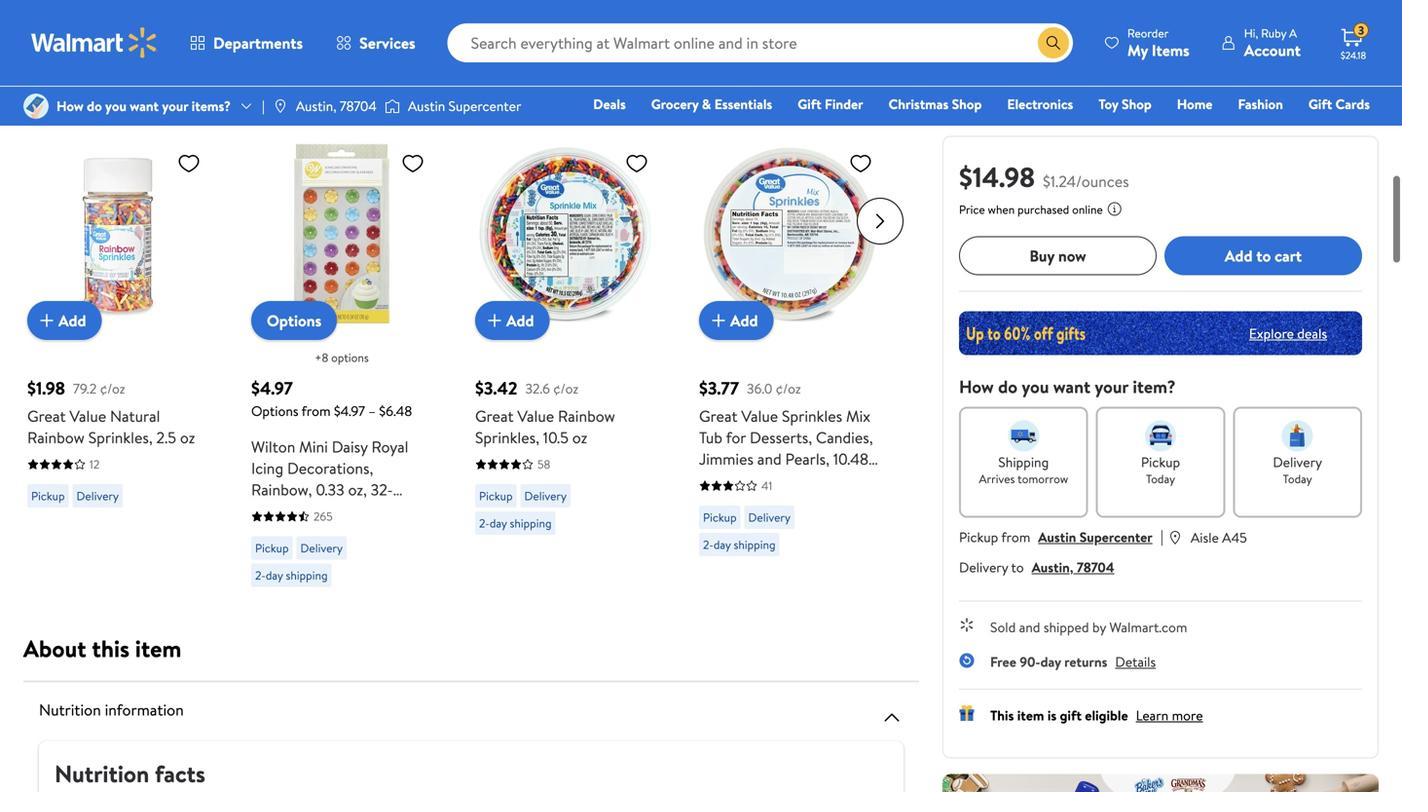 Task type: vqa. For each thing, say whether or not it's contained in the screenshot.


Task type: locate. For each thing, give the bounding box(es) containing it.
delivery down the 41
[[749, 505, 791, 522]]

explore
[[1250, 329, 1295, 348]]

next slide for customers also considered list image
[[857, 194, 904, 241]]

$1.24/ounces
[[1043, 176, 1130, 197]]

arrives
[[980, 476, 1016, 493]]

assorted
[[725, 466, 786, 487]]

deals
[[594, 95, 626, 114]]

options up +8
[[267, 306, 322, 327]]

want for items?
[[130, 96, 159, 115]]

want left item?
[[1054, 380, 1091, 404]]

from inside $4.97 options from $4.97 – $6.48
[[302, 398, 331, 417]]

from up delivery to austin, 78704
[[1002, 533, 1031, 552]]

shipping
[[510, 511, 552, 528], [734, 532, 776, 549], [286, 563, 328, 580]]

you for how do you want your item?
[[1022, 380, 1050, 404]]

options
[[267, 306, 322, 327], [251, 398, 299, 417]]

value for $3.42
[[518, 401, 555, 423]]

1 horizontal spatial gift
[[1309, 95, 1333, 114]]

product group containing $3.42
[[475, 100, 657, 591]]

2-day shipping down pieces
[[255, 563, 328, 580]]

0 vertical spatial shipping
[[510, 511, 552, 528]]

add up 32.6
[[507, 306, 534, 327]]

gift finder
[[798, 95, 864, 114]]

oz.,
[[700, 466, 721, 487]]

austin up add to favorites list, wilton mini daisy royal icing decorations, rainbow, 0.33 oz, 32-pieces icon
[[408, 96, 446, 115]]

0 horizontal spatial do
[[87, 96, 102, 115]]

1 horizontal spatial 2-day shipping
[[479, 511, 552, 528]]

1 product group from the left
[[27, 100, 208, 591]]

today down intent image for pickup
[[1147, 476, 1176, 493]]

great inside $1.98 79.2 ¢/oz great value natural rainbow sprinkles, 2.5 oz
[[27, 401, 66, 423]]

facts
[[155, 754, 206, 786]]

2-day shipping down the 41
[[703, 532, 776, 549]]

free 90-day returns details
[[991, 658, 1157, 677]]

value for $3.77
[[742, 401, 779, 423]]

austin, down the departments
[[296, 96, 337, 115]]

shop right toy at the top of the page
[[1122, 95, 1152, 114]]

1 vertical spatial austin
[[1039, 533, 1077, 552]]

and up the 41
[[758, 444, 782, 466]]

returns
[[1065, 658, 1108, 677]]

shipping for $3.42
[[510, 511, 552, 528]]

shop
[[953, 95, 982, 114], [1122, 95, 1152, 114]]

 image for austin supercenter
[[385, 96, 400, 116]]

3 ¢/oz from the left
[[776, 375, 802, 394]]

$3.77
[[700, 372, 740, 397]]

from
[[302, 398, 331, 417], [1002, 533, 1031, 552]]

0 horizontal spatial sprinkles,
[[88, 423, 153, 444]]

0 vertical spatial 2-day shipping
[[479, 511, 552, 528]]

austin supercenter button
[[1039, 533, 1153, 552]]

2 oz from the left
[[573, 423, 588, 444]]

add button up '$1.98'
[[27, 297, 102, 336]]

1 vertical spatial 2-day shipping
[[703, 532, 776, 549]]

¢/oz inside $3.42 32.6 ¢/oz great value rainbow sprinkles, 10.5 oz
[[554, 375, 579, 394]]

1 horizontal spatial $4.97
[[334, 398, 365, 417]]

0 vertical spatial your
[[162, 96, 188, 115]]

0 vertical spatial item
[[135, 628, 182, 661]]

how
[[57, 96, 84, 115], [960, 380, 995, 404]]

how for how do you want your items?
[[57, 96, 84, 115]]

day
[[490, 511, 507, 528], [714, 532, 731, 549], [266, 563, 283, 580], [1041, 658, 1062, 677]]

price when purchased online
[[960, 207, 1104, 223]]

shop inside the christmas shop link
[[953, 95, 982, 114]]

sprinkles, up 12
[[88, 423, 153, 444]]

great inside $3.42 32.6 ¢/oz great value rainbow sprinkles, 10.5 oz
[[475, 401, 514, 423]]

 image down customers
[[23, 94, 49, 119]]

2 today from the left
[[1284, 476, 1313, 493]]

austin,
[[296, 96, 337, 115], [1032, 563, 1074, 582]]

0 horizontal spatial add button
[[27, 297, 102, 336]]

1 horizontal spatial rainbow
[[558, 401, 616, 423]]

¢/oz inside $1.98 79.2 ¢/oz great value natural rainbow sprinkles, 2.5 oz
[[100, 375, 125, 394]]

value inside $3.77 36.0 ¢/oz great value sprinkles mix tub for desserts, candies, jimmies and pearls, 10.48 oz., assorted colors
[[742, 401, 779, 423]]

¢/oz right 32.6
[[554, 375, 579, 394]]

2 horizontal spatial great
[[700, 401, 738, 423]]

items
[[1152, 39, 1190, 61]]

1 vertical spatial $4.97
[[334, 398, 365, 417]]

0 vertical spatial do
[[87, 96, 102, 115]]

registry link
[[1138, 121, 1205, 142]]

nutrition facts
[[55, 754, 206, 786]]

gift inside gift cards registry
[[1309, 95, 1333, 114]]

add up 36.0
[[731, 306, 759, 327]]

2 product group from the left
[[251, 100, 433, 591]]

oz right 2.5
[[180, 423, 195, 444]]

1 horizontal spatial 2-
[[479, 511, 490, 528]]

1 vertical spatial to
[[1012, 563, 1025, 582]]

$4.97
[[251, 372, 293, 397], [334, 398, 365, 417]]

value down 79.2
[[70, 401, 106, 423]]

shipping for $3.77
[[734, 532, 776, 549]]

add up 79.2
[[58, 306, 86, 327]]

0 vertical spatial options
[[267, 306, 322, 327]]

1 vertical spatial from
[[1002, 533, 1031, 552]]

how up arrives
[[960, 380, 995, 404]]

3 great from the left
[[700, 401, 738, 423]]

0 horizontal spatial value
[[70, 401, 106, 423]]

1 horizontal spatial sprinkles,
[[475, 423, 540, 444]]

shop right christmas
[[953, 95, 982, 114]]

value down 36.0
[[742, 401, 779, 423]]

purchased
[[1018, 207, 1070, 223]]

3 product group from the left
[[475, 100, 657, 591]]

shipping down '265'
[[286, 563, 328, 580]]

2 sprinkles, from the left
[[475, 423, 540, 444]]

add for $3.42
[[507, 306, 534, 327]]

shop inside toy shop link
[[1122, 95, 1152, 114]]

shop for christmas shop
[[953, 95, 982, 114]]

1 vertical spatial nutrition
[[55, 754, 149, 786]]

2 horizontal spatial add button
[[700, 297, 774, 336]]

delivery
[[1274, 458, 1323, 477], [77, 484, 119, 500], [525, 484, 567, 500], [749, 505, 791, 522], [301, 536, 343, 552], [960, 563, 1009, 582]]

oz,
[[348, 475, 367, 496]]

add for $3.77
[[731, 306, 759, 327]]

0 horizontal spatial ¢/oz
[[100, 375, 125, 394]]

tomorrow
[[1018, 476, 1069, 493]]

your for items?
[[162, 96, 188, 115]]

1 value from the left
[[70, 401, 106, 423]]

from up mini
[[302, 398, 331, 417]]

christmas
[[889, 95, 949, 114]]

nutrition for nutrition facts
[[55, 754, 149, 786]]

today inside delivery today
[[1284, 476, 1313, 493]]

austin, down pickup from austin supercenter |
[[1032, 563, 1074, 582]]

1 today from the left
[[1147, 476, 1176, 493]]

2 horizontal spatial value
[[742, 401, 779, 423]]

¢/oz inside $3.77 36.0 ¢/oz great value sprinkles mix tub for desserts, candies, jimmies and pearls, 10.48 oz., assorted colors
[[776, 375, 802, 394]]

christmas shop
[[889, 95, 982, 114]]

¢/oz right 79.2
[[100, 375, 125, 394]]

add for $1.98
[[58, 306, 86, 327]]

0 horizontal spatial gift
[[798, 95, 822, 114]]

1 great from the left
[[27, 401, 66, 423]]

and right the sold
[[1020, 623, 1041, 642]]

product group
[[27, 100, 208, 591], [251, 100, 433, 591], [475, 100, 657, 591], [700, 100, 881, 591]]

gift for cards
[[1309, 95, 1333, 114]]

pickup inside pickup from austin supercenter |
[[960, 533, 999, 552]]

wilton mini daisy royal icing decorations, rainbow, 0.33 oz, 32- pieces
[[251, 432, 409, 518]]

today for pickup
[[1147, 476, 1176, 493]]

3
[[1359, 22, 1365, 39]]

do up intent image for shipping
[[999, 380, 1018, 404]]

natural
[[110, 401, 160, 423]]

1 horizontal spatial your
[[1095, 380, 1129, 404]]

how down customers
[[57, 96, 84, 115]]

aisle
[[1192, 533, 1220, 552]]

 image
[[23, 94, 49, 119], [385, 96, 400, 116], [273, 98, 288, 114]]

1 vertical spatial your
[[1095, 380, 1129, 404]]

1 add button from the left
[[27, 297, 102, 336]]

item
[[135, 628, 182, 661], [1018, 711, 1045, 730]]

265
[[314, 504, 333, 521]]

78704 down austin supercenter button
[[1077, 563, 1115, 582]]

to inside add to cart button
[[1257, 250, 1272, 272]]

2 horizontal spatial  image
[[385, 96, 400, 116]]

gift for finder
[[798, 95, 822, 114]]

delivery up the sold
[[960, 563, 1009, 582]]

delivery to austin, 78704
[[960, 563, 1115, 582]]

1 horizontal spatial shipping
[[510, 511, 552, 528]]

to left cart
[[1257, 250, 1272, 272]]

1 vertical spatial and
[[1020, 623, 1041, 642]]

options inside $4.97 options from $4.97 – $6.48
[[251, 398, 299, 417]]

austin inside pickup from austin supercenter |
[[1039, 533, 1077, 552]]

1 horizontal spatial you
[[1022, 380, 1050, 404]]

to down pickup from austin supercenter |
[[1012, 563, 1025, 582]]

more
[[1173, 711, 1204, 730]]

your left items?
[[162, 96, 188, 115]]

grocery
[[652, 95, 699, 114]]

1 horizontal spatial 78704
[[1077, 563, 1115, 582]]

0 horizontal spatial how
[[57, 96, 84, 115]]

2-day shipping down 58
[[479, 511, 552, 528]]

value inside $1.98 79.2 ¢/oz great value natural rainbow sprinkles, 2.5 oz
[[70, 401, 106, 423]]

delivery down intent image for delivery
[[1274, 458, 1323, 477]]

$3.77 36.0 ¢/oz great value sprinkles mix tub for desserts, candies, jimmies and pearls, 10.48 oz., assorted colors
[[700, 372, 874, 487]]

79.2
[[73, 375, 97, 394]]

1 vertical spatial options
[[251, 398, 299, 417]]

add to cart image up the $3.42
[[483, 305, 507, 328]]

add to cart image for $3.42
[[483, 305, 507, 328]]

$4.97 options from $4.97 – $6.48
[[251, 372, 412, 417]]

 image left austin, 78704
[[273, 98, 288, 114]]

3 add button from the left
[[700, 297, 774, 336]]

add button up the $3.42
[[475, 297, 550, 336]]

my
[[1128, 39, 1149, 61]]

0 horizontal spatial 2-
[[255, 563, 266, 580]]

product group containing $3.77
[[700, 100, 881, 591]]

mini
[[299, 432, 328, 454]]

nutrition for nutrition information
[[39, 695, 101, 717]]

2 horizontal spatial 2-
[[703, 532, 714, 549]]

0 vertical spatial nutrition
[[39, 695, 101, 717]]

add to cart image for $1.98
[[35, 305, 58, 328]]

value inside $3.42 32.6 ¢/oz great value rainbow sprinkles, 10.5 oz
[[518, 401, 555, 423]]

1 vertical spatial you
[[1022, 380, 1050, 404]]

2.5
[[156, 423, 176, 444]]

0 horizontal spatial great
[[27, 401, 66, 423]]

nutrition down nutrition information
[[55, 754, 149, 786]]

great down '$1.98'
[[27, 401, 66, 423]]

1 vertical spatial 2-
[[703, 532, 714, 549]]

0 vertical spatial from
[[302, 398, 331, 417]]

2 horizontal spatial ¢/oz
[[776, 375, 802, 394]]

1 horizontal spatial do
[[999, 380, 1018, 404]]

$4.97 left –
[[334, 398, 365, 417]]

¢/oz
[[100, 375, 125, 394], [554, 375, 579, 394], [776, 375, 802, 394]]

walmart.com
[[1110, 623, 1188, 642]]

3 value from the left
[[742, 401, 779, 423]]

1 horizontal spatial to
[[1257, 250, 1272, 272]]

0 vertical spatial to
[[1257, 250, 1272, 272]]

1 oz from the left
[[180, 423, 195, 444]]

0 vertical spatial want
[[130, 96, 159, 115]]

how for how do you want your item?
[[960, 380, 995, 404]]

nutrition down the about
[[39, 695, 101, 717]]

1 horizontal spatial austin
[[1039, 533, 1077, 552]]

options link
[[251, 297, 337, 336]]

sprinkles, up 58
[[475, 423, 540, 444]]

explore deals
[[1250, 329, 1328, 348]]

2 vertical spatial 2-
[[255, 563, 266, 580]]

add button for $1.98
[[27, 297, 102, 336]]

1 horizontal spatial item
[[1018, 711, 1045, 730]]

1 horizontal spatial supercenter
[[1080, 533, 1153, 552]]

considered
[[157, 63, 250, 90]]

electronics
[[1008, 95, 1074, 114]]

1 horizontal spatial from
[[1002, 533, 1031, 552]]

nutrition information image
[[881, 702, 904, 725]]

today down intent image for delivery
[[1284, 476, 1313, 493]]

price
[[960, 207, 986, 223]]

1 horizontal spatial great
[[475, 401, 514, 423]]

2 horizontal spatial shipping
[[734, 532, 776, 549]]

candies,
[[816, 423, 874, 444]]

2 add button from the left
[[475, 297, 550, 336]]

1 vertical spatial austin,
[[1032, 563, 1074, 582]]

1 sprinkles, from the left
[[88, 423, 153, 444]]

reorder my items
[[1128, 25, 1190, 61]]

1 gift from the left
[[798, 95, 822, 114]]

from inside pickup from austin supercenter |
[[1002, 533, 1031, 552]]

your left item?
[[1095, 380, 1129, 404]]

intent image for shipping image
[[1009, 426, 1040, 457]]

2 shop from the left
[[1122, 95, 1152, 114]]

royal
[[372, 432, 409, 454]]

1 horizontal spatial shop
[[1122, 95, 1152, 114]]

1 add to cart image from the left
[[35, 305, 58, 328]]

2 vertical spatial 2-day shipping
[[255, 563, 328, 580]]

0 horizontal spatial your
[[162, 96, 188, 115]]

0 horizontal spatial austin,
[[296, 96, 337, 115]]

want down customers also considered at the top left of the page
[[130, 96, 159, 115]]

1 horizontal spatial add button
[[475, 297, 550, 336]]

78704
[[340, 96, 377, 115], [1077, 563, 1115, 582]]

add button up $3.77
[[700, 297, 774, 336]]

0 horizontal spatial today
[[1147, 476, 1176, 493]]

2 ¢/oz from the left
[[554, 375, 579, 394]]

1 horizontal spatial oz
[[573, 423, 588, 444]]

1 horizontal spatial ¢/oz
[[554, 375, 579, 394]]

2 horizontal spatial 2-day shipping
[[703, 532, 776, 549]]

0 horizontal spatial  image
[[23, 94, 49, 119]]

rainbow inside $1.98 79.2 ¢/oz great value natural rainbow sprinkles, 2.5 oz
[[27, 423, 85, 444]]

0 horizontal spatial 2-day shipping
[[255, 563, 328, 580]]

gift left finder
[[798, 95, 822, 114]]

great
[[27, 401, 66, 423], [475, 401, 514, 423], [700, 401, 738, 423]]

options up 'wilton'
[[251, 398, 299, 417]]

add to favorites list, great value sprinkles mix tub for desserts, candies, jimmies and pearls, 10.48 oz., assorted colors image
[[850, 147, 873, 171]]

home link
[[1169, 94, 1222, 114]]

2 gift from the left
[[1309, 95, 1333, 114]]

¢/oz for $3.42
[[554, 375, 579, 394]]

1 horizontal spatial value
[[518, 401, 555, 423]]

2 value from the left
[[518, 401, 555, 423]]

1 shop from the left
[[953, 95, 982, 114]]

2 add to cart image from the left
[[483, 305, 507, 328]]

0 horizontal spatial rainbow
[[27, 423, 85, 444]]

desserts,
[[750, 423, 813, 444]]

| right items?
[[262, 96, 265, 115]]

this
[[92, 628, 130, 661]]

0 horizontal spatial shipping
[[286, 563, 328, 580]]

1 horizontal spatial |
[[1161, 531, 1164, 552]]

austin up austin, 78704 button
[[1039, 533, 1077, 552]]

add button for $3.77
[[700, 297, 774, 336]]

oz inside $1.98 79.2 ¢/oz great value natural rainbow sprinkles, 2.5 oz
[[180, 423, 195, 444]]

gift inside gift finder link
[[798, 95, 822, 114]]

great for $3.77
[[700, 401, 738, 423]]

learn
[[1137, 711, 1169, 730]]

you down also at the top left of page
[[105, 96, 127, 115]]

walmart+
[[1313, 122, 1371, 141]]

0 vertical spatial and
[[758, 444, 782, 466]]

shipping down the 41
[[734, 532, 776, 549]]

add left cart
[[1226, 250, 1253, 272]]

add
[[1226, 250, 1253, 272], [58, 306, 86, 327], [507, 306, 534, 327], [731, 306, 759, 327]]

hi,
[[1245, 25, 1259, 41]]

great down the $3.42
[[475, 401, 514, 423]]

about
[[23, 628, 86, 661]]

1 horizontal spatial how
[[960, 380, 995, 404]]

1 vertical spatial |
[[1161, 531, 1164, 552]]

1 vertical spatial 78704
[[1077, 563, 1115, 582]]

78704 down services dropdown button
[[340, 96, 377, 115]]

today inside pickup today
[[1147, 476, 1176, 493]]

supercenter
[[449, 96, 522, 115], [1080, 533, 1153, 552]]

2 vertical spatial shipping
[[286, 563, 328, 580]]

$4.97 up 'wilton'
[[251, 372, 293, 397]]

0 horizontal spatial you
[[105, 96, 127, 115]]

add to cart image up '$1.98'
[[35, 305, 58, 328]]

eligible
[[1086, 711, 1129, 730]]

1 horizontal spatial  image
[[273, 98, 288, 114]]

shipped
[[1044, 623, 1090, 642]]

add to cart image
[[35, 305, 58, 328], [483, 305, 507, 328]]

do
[[87, 96, 102, 115], [999, 380, 1018, 404]]

0 horizontal spatial 78704
[[340, 96, 377, 115]]

+8
[[315, 345, 329, 362]]

1 vertical spatial supercenter
[[1080, 533, 1153, 552]]

item right this
[[135, 628, 182, 661]]

shipping down 58
[[510, 511, 552, 528]]

great down $3.77
[[700, 401, 738, 423]]

intent image for delivery image
[[1283, 426, 1314, 457]]

1 vertical spatial want
[[1054, 380, 1091, 404]]

great value natural rainbow sprinkles, 2.5 oz image
[[27, 139, 208, 321]]

4 product group from the left
[[700, 100, 881, 591]]

0 vertical spatial you
[[105, 96, 127, 115]]

0 horizontal spatial and
[[758, 444, 782, 466]]

¢/oz right 36.0
[[776, 375, 802, 394]]

0 horizontal spatial item
[[135, 628, 182, 661]]

value down 32.6
[[518, 401, 555, 423]]

add button
[[27, 297, 102, 336], [475, 297, 550, 336], [700, 297, 774, 336]]

0 horizontal spatial supercenter
[[449, 96, 522, 115]]

1 horizontal spatial today
[[1284, 476, 1313, 493]]

great value rainbow sprinkles, 10.5 oz image
[[475, 139, 657, 321]]

do down customers
[[87, 96, 102, 115]]

value
[[70, 401, 106, 423], [518, 401, 555, 423], [742, 401, 779, 423]]

| left aisle
[[1161, 531, 1164, 552]]

0 vertical spatial how
[[57, 96, 84, 115]]

0 horizontal spatial oz
[[180, 423, 195, 444]]

$3.42 32.6 ¢/oz great value rainbow sprinkles, 10.5 oz
[[475, 372, 616, 444]]

shipping
[[999, 458, 1050, 477]]

41
[[762, 474, 773, 490]]

1 vertical spatial do
[[999, 380, 1018, 404]]

wilton mini daisy royal icing decorations, rainbow, 0.33 oz, 32-pieces image
[[251, 139, 433, 321]]

gift left cards
[[1309, 95, 1333, 114]]

oz right 10.5
[[573, 423, 588, 444]]

legal information image
[[1107, 207, 1123, 222]]

0 horizontal spatial add to cart image
[[35, 305, 58, 328]]

product group containing $1.98
[[27, 100, 208, 591]]

 image right austin, 78704
[[385, 96, 400, 116]]

item left is
[[1018, 711, 1045, 730]]

explore deals link
[[1242, 321, 1336, 356]]

nutrition information
[[39, 695, 184, 717]]

 image for how do you want your items?
[[23, 94, 49, 119]]

0 vertical spatial 2-
[[479, 511, 490, 528]]

1 ¢/oz from the left
[[100, 375, 125, 394]]

2 great from the left
[[475, 401, 514, 423]]

and inside $3.77 36.0 ¢/oz great value sprinkles mix tub for desserts, candies, jimmies and pearls, 10.48 oz., assorted colors
[[758, 444, 782, 466]]

0 horizontal spatial shop
[[953, 95, 982, 114]]

great inside $3.77 36.0 ¢/oz great value sprinkles mix tub for desserts, candies, jimmies and pearls, 10.48 oz., assorted colors
[[700, 401, 738, 423]]

90-
[[1020, 658, 1041, 677]]

0 horizontal spatial want
[[130, 96, 159, 115]]

you up intent image for shipping
[[1022, 380, 1050, 404]]

0 horizontal spatial $4.97
[[251, 372, 293, 397]]



Task type: describe. For each thing, give the bounding box(es) containing it.
0 vertical spatial 78704
[[340, 96, 377, 115]]

10.48
[[834, 444, 869, 466]]

one
[[1222, 122, 1251, 141]]

shop for toy shop
[[1122, 95, 1152, 114]]

2-day shipping for $3.77
[[703, 532, 776, 549]]

for
[[726, 423, 746, 444]]

your for item?
[[1095, 380, 1129, 404]]

departments
[[213, 32, 303, 54]]

sold and shipped by walmart.com
[[991, 623, 1188, 642]]

32.6
[[526, 375, 550, 394]]

1 horizontal spatial and
[[1020, 623, 1041, 642]]

 image for austin, 78704
[[273, 98, 288, 114]]

how do you want your item?
[[960, 380, 1177, 404]]

add to favorites list, wilton mini daisy royal icing decorations, rainbow, 0.33 oz, 32-pieces image
[[401, 147, 425, 171]]

delivery down '265'
[[301, 536, 343, 552]]

2- for $3.77
[[703, 532, 714, 549]]

up to sixty percent off deals. shop now. image
[[960, 317, 1363, 360]]

add to cart image
[[707, 305, 731, 328]]

aisle a45
[[1192, 533, 1248, 552]]

pickup today
[[1142, 458, 1181, 493]]

sprinkles, inside $3.42 32.6 ¢/oz great value rainbow sprinkles, 10.5 oz
[[475, 423, 540, 444]]

you for how do you want your items?
[[105, 96, 127, 115]]

customers
[[23, 63, 115, 90]]

0 vertical spatial austin,
[[296, 96, 337, 115]]

services
[[360, 32, 416, 54]]

supercenter inside pickup from austin supercenter |
[[1080, 533, 1153, 552]]

this
[[991, 711, 1015, 730]]

a45
[[1223, 533, 1248, 552]]

add button for $3.42
[[475, 297, 550, 336]]

do for how do you want your items?
[[87, 96, 102, 115]]

today for delivery
[[1284, 476, 1313, 493]]

walmart+ link
[[1304, 121, 1380, 142]]

deals link
[[585, 94, 635, 114]]

–
[[369, 398, 376, 417]]

$14.98 $1.24/ounces
[[960, 163, 1130, 201]]

information
[[105, 695, 184, 717]]

Search search field
[[448, 23, 1074, 62]]

add to favorites list, great value rainbow sprinkles, 10.5 oz image
[[625, 147, 649, 171]]

gift cards registry
[[1146, 95, 1371, 141]]

learn more button
[[1137, 711, 1204, 730]]

to for add
[[1257, 250, 1272, 272]]

icing
[[251, 454, 284, 475]]

also
[[119, 63, 152, 90]]

0 vertical spatial supercenter
[[449, 96, 522, 115]]

1 vertical spatial item
[[1018, 711, 1045, 730]]

intent image for pickup image
[[1146, 426, 1177, 457]]

toy shop link
[[1091, 94, 1161, 114]]

pearls,
[[786, 444, 830, 466]]

essentials
[[715, 95, 773, 114]]

¢/oz for $1.98
[[100, 375, 125, 394]]

great for $3.42
[[475, 401, 514, 423]]

how do you want your items?
[[57, 96, 231, 115]]

austin supercenter
[[408, 96, 522, 115]]

$1.98 79.2 ¢/oz great value natural rainbow sprinkles, 2.5 oz
[[27, 372, 195, 444]]

$6.48
[[379, 398, 412, 417]]

account
[[1245, 39, 1302, 61]]

Walmart Site-Wide search field
[[448, 23, 1074, 62]]

options
[[331, 345, 369, 362]]

online
[[1073, 207, 1104, 223]]

walmart image
[[31, 27, 158, 58]]

sold
[[991, 623, 1016, 642]]

2- for $3.42
[[479, 511, 490, 528]]

christmas shop link
[[880, 94, 991, 114]]

delivery down 12
[[77, 484, 119, 500]]

this item is gift eligible learn more
[[991, 711, 1204, 730]]

to for delivery
[[1012, 563, 1025, 582]]

jimmies
[[700, 444, 754, 466]]

details button
[[1116, 658, 1157, 677]]

0 vertical spatial $4.97
[[251, 372, 293, 397]]

by
[[1093, 623, 1107, 642]]

0.33
[[316, 475, 345, 496]]

$3.42
[[475, 372, 518, 397]]

buy
[[1030, 250, 1055, 272]]

0 horizontal spatial austin
[[408, 96, 446, 115]]

gift cards link
[[1301, 94, 1380, 114]]

product group containing $4.97
[[251, 100, 433, 591]]

austin, 78704 button
[[1032, 563, 1115, 582]]

delivery down 58
[[525, 484, 567, 500]]

gift finder link
[[789, 94, 873, 114]]

want for item?
[[1054, 380, 1091, 404]]

items?
[[192, 96, 231, 115]]

add to favorites list, great value natural rainbow sprinkles, 2.5 oz image
[[177, 147, 201, 171]]

$1.98
[[27, 372, 65, 397]]

¢/oz for $3.77
[[776, 375, 802, 394]]

$24.18
[[1341, 49, 1367, 62]]

decorations,
[[287, 454, 374, 475]]

10.5
[[543, 423, 569, 444]]

great for $1.98
[[27, 401, 66, 423]]

&
[[702, 95, 712, 114]]

sprinkles, inside $1.98 79.2 ¢/oz great value natural rainbow sprinkles, 2.5 oz
[[88, 423, 153, 444]]

mix
[[847, 401, 871, 423]]

toy shop
[[1099, 95, 1152, 114]]

search icon image
[[1046, 35, 1062, 51]]

fashion link
[[1230, 94, 1293, 114]]

great value sprinkles mix tub for desserts, candies, jimmies and pearls, 10.48 oz., assorted colors image
[[700, 139, 881, 321]]

departments button
[[173, 19, 320, 66]]

buy now button
[[960, 242, 1157, 281]]

0 horizontal spatial |
[[262, 96, 265, 115]]

finder
[[825, 95, 864, 114]]

tub
[[700, 423, 723, 444]]

gifting made easy image
[[960, 711, 975, 726]]

oz inside $3.42 32.6 ¢/oz great value rainbow sprinkles, 10.5 oz
[[573, 423, 588, 444]]

do for how do you want your item?
[[999, 380, 1018, 404]]

2-day shipping for $3.42
[[479, 511, 552, 528]]

free
[[991, 658, 1017, 677]]

add to cart
[[1226, 250, 1303, 272]]

$14.98
[[960, 163, 1036, 201]]

reorder
[[1128, 25, 1169, 41]]

delivery today
[[1274, 458, 1323, 493]]

debit
[[1254, 122, 1287, 141]]

12
[[90, 452, 100, 469]]

when
[[988, 207, 1015, 223]]

58
[[538, 452, 551, 469]]

cards
[[1336, 95, 1371, 114]]

rainbow inside $3.42 32.6 ¢/oz great value rainbow sprinkles, 10.5 oz
[[558, 401, 616, 423]]

sprinkles
[[782, 401, 843, 423]]

a
[[1290, 25, 1298, 41]]

add inside button
[[1226, 250, 1253, 272]]

toy
[[1099, 95, 1119, 114]]

value for $1.98
[[70, 401, 106, 423]]



